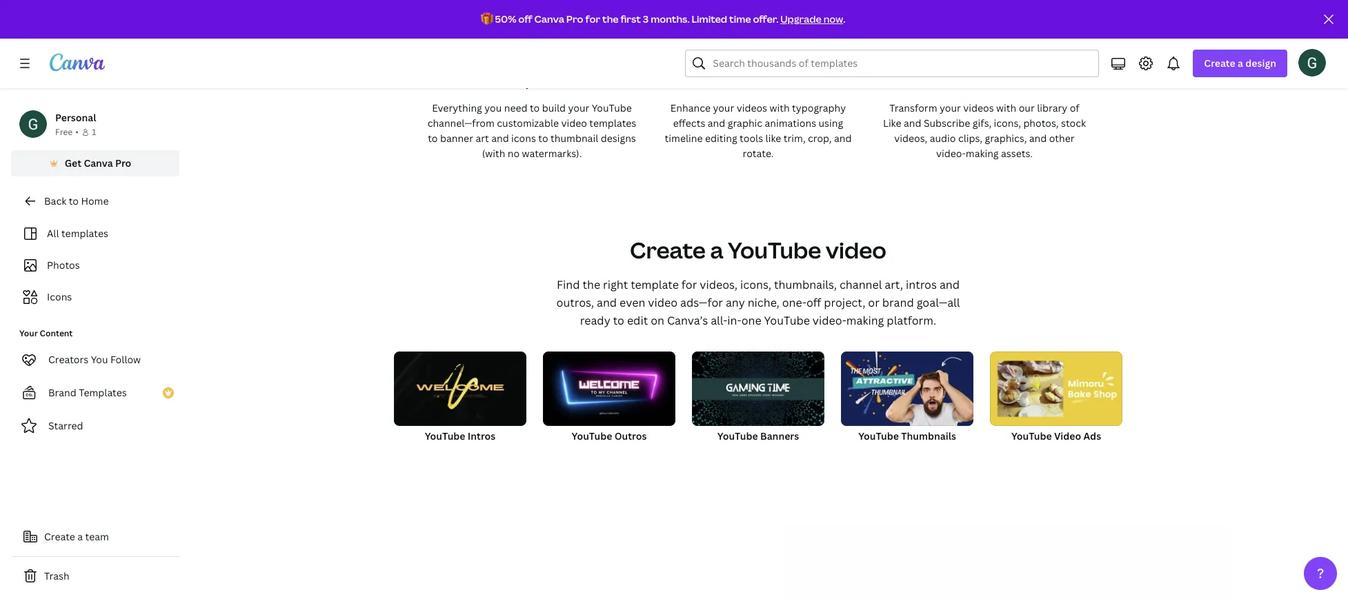Task type: locate. For each thing, give the bounding box(es) containing it.
icons, up niche,
[[740, 277, 771, 293]]

0 horizontal spatial for
[[585, 12, 600, 26]]

videos, inside millions of stock videos, music, animations
[[993, 57, 1036, 73]]

1 horizontal spatial video-
[[936, 147, 966, 160]]

0 vertical spatial the
[[602, 12, 619, 26]]

0 vertical spatial a
[[1238, 57, 1243, 70]]

making down or on the right of page
[[846, 313, 884, 328]]

editing up typography
[[785, 57, 827, 73]]

thousands of custom youtube video templates image
[[780, 525, 1233, 602]]

with inside the enhance your videos with typography effects and graphic animations using timeline editing tools like trim, crop, and rotate.
[[770, 101, 790, 115]]

youtube video ads
[[1011, 430, 1101, 443]]

editing down graphic
[[705, 132, 737, 145]]

1 vertical spatial effects
[[673, 117, 705, 130]]

pro right the thousands of youtube video templates image
[[566, 12, 583, 26]]

videos inside the enhance your videos with typography effects and graphic animations using timeline editing tools like trim, crop, and rotate.
[[737, 101, 767, 115]]

1 vertical spatial canva
[[84, 157, 113, 170]]

icons, up graphics,
[[994, 117, 1021, 130]]

youtube thumbnail image
[[841, 352, 973, 426]]

youtube intro image
[[394, 352, 526, 426]]

0 horizontal spatial videos,
[[700, 277, 738, 293]]

0 horizontal spatial stock
[[957, 57, 990, 73]]

youtube banners
[[717, 430, 799, 443]]

our
[[1019, 101, 1035, 115]]

templates up the "designs"
[[589, 117, 636, 130]]

get canva pro button
[[11, 150, 179, 177]]

art
[[476, 132, 489, 145]]

1 horizontal spatial editing
[[785, 57, 827, 73]]

the left 'first'
[[602, 12, 619, 26]]

2 your from the left
[[713, 101, 734, 115]]

a left "design"
[[1238, 57, 1243, 70]]

0 vertical spatial making
[[966, 147, 999, 160]]

tools down graphic
[[740, 132, 763, 145]]

youtube inside youtube outros link
[[572, 430, 612, 443]]

icons
[[47, 290, 72, 304]]

making inside find the right template for videos, icons, thumbnails, channel art, intros and outros, and even video ads—for any niche, one-off project, or brand goal—all ready to edit on canva's all-in-one youtube video-making platform.
[[846, 313, 884, 328]]

0 horizontal spatial making
[[846, 313, 884, 328]]

1 horizontal spatial for
[[682, 277, 697, 293]]

drag-and-drop video editing tools and effects image
[[729, 0, 787, 57]]

of inside thousands of youtube video templates
[[514, 57, 527, 73]]

time
[[729, 12, 751, 26]]

1 horizontal spatial canva
[[534, 12, 564, 26]]

of right thousands
[[514, 57, 527, 73]]

templates up need
[[501, 73, 563, 90]]

1 horizontal spatial videos
[[963, 101, 994, 115]]

ready
[[580, 313, 610, 328]]

2 videos from the left
[[963, 101, 994, 115]]

1 horizontal spatial your
[[713, 101, 734, 115]]

youtube video ads link
[[990, 352, 1122, 458]]

youtube banner image
[[692, 352, 824, 426]]

back to home link
[[11, 188, 179, 215]]

videos inside transform your videos with our library of like and subscribe gifs, icons, photos, stock videos, audio clips, graphics, and other video-making assets.
[[963, 101, 994, 115]]

1 horizontal spatial making
[[966, 147, 999, 160]]

0 horizontal spatial create
[[44, 531, 75, 544]]

tools down .
[[830, 57, 861, 73]]

video inside thousands of youtube video templates
[[585, 57, 619, 73]]

video- down project,
[[813, 313, 846, 328]]

0 horizontal spatial icons,
[[740, 277, 771, 293]]

your up subscribe
[[940, 101, 961, 115]]

a inside button
[[77, 531, 83, 544]]

youtube inside youtube thumbnails link
[[858, 430, 899, 443]]

brand
[[48, 386, 76, 399]]

canva inside button
[[84, 157, 113, 170]]

0 vertical spatial editing
[[785, 57, 827, 73]]

stock inside transform your videos with our library of like and subscribe gifs, icons, photos, stock videos, audio clips, graphics, and other video-making assets.
[[1061, 117, 1086, 130]]

team
[[85, 531, 109, 544]]

None search field
[[685, 50, 1099, 77]]

2 horizontal spatial create
[[1204, 57, 1235, 70]]

0 horizontal spatial templates
[[61, 227, 108, 240]]

off inside find the right template for videos, icons, thumbnails, channel art, intros and outros, and even video ads—for any niche, one-off project, or brand goal—all ready to edit on canva's all-in-one youtube video-making platform.
[[806, 295, 821, 310]]

right
[[603, 277, 628, 293]]

0 horizontal spatial off
[[518, 12, 532, 26]]

1 vertical spatial templates
[[589, 117, 636, 130]]

effects down enhance
[[673, 117, 705, 130]]

and up (with on the left top of the page
[[491, 132, 509, 145]]

with for videos,
[[996, 101, 1016, 115]]

find the right template for videos, icons, thumbnails, channel art, intros and outros, and even video ads—for any niche, one-off project, or brand goal—all ready to edit on canva's all-in-one youtube video-making platform.
[[556, 277, 960, 328]]

youtube
[[529, 57, 582, 73], [592, 101, 632, 115], [728, 235, 821, 265], [764, 313, 810, 328], [425, 430, 465, 443], [572, 430, 612, 443], [717, 430, 758, 443], [858, 430, 899, 443], [1011, 430, 1052, 443]]

and
[[724, 73, 747, 90], [708, 117, 725, 130], [904, 117, 921, 130], [491, 132, 509, 145], [834, 132, 852, 145], [1029, 132, 1047, 145], [940, 277, 960, 293], [597, 295, 617, 310]]

off
[[518, 12, 532, 26], [806, 295, 821, 310]]

channel
[[840, 277, 882, 293]]

0 horizontal spatial video-
[[813, 313, 846, 328]]

0 vertical spatial templates
[[501, 73, 563, 90]]

off down thumbnails,
[[806, 295, 821, 310]]

youtube down one-
[[764, 313, 810, 328]]

0 horizontal spatial videos
[[737, 101, 767, 115]]

video inside the drag-and-drop video editing tools and effects
[[748, 57, 782, 73]]

and down photos,
[[1029, 132, 1047, 145]]

0 vertical spatial icons,
[[994, 117, 1021, 130]]

you
[[484, 101, 502, 115]]

brand
[[882, 295, 914, 310]]

youtube left video
[[1011, 430, 1052, 443]]

your
[[568, 101, 589, 115], [713, 101, 734, 115], [940, 101, 961, 115]]

1 horizontal spatial animations
[[951, 73, 1018, 90]]

2 vertical spatial a
[[77, 531, 83, 544]]

drop
[[716, 57, 745, 73]]

1 horizontal spatial the
[[602, 12, 619, 26]]

🎁 50% off canva pro for the first 3 months. limited time offer. upgrade now .
[[481, 12, 845, 26]]

youtube inside youtube video ads link
[[1011, 430, 1052, 443]]

1 vertical spatial icons,
[[740, 277, 771, 293]]

canva right 50%
[[534, 12, 564, 26]]

your right build
[[568, 101, 589, 115]]

2 horizontal spatial a
[[1238, 57, 1243, 70]]

youtube left banners on the right bottom of page
[[717, 430, 758, 443]]

a up ads—for
[[710, 235, 723, 265]]

for up ads—for
[[682, 277, 697, 293]]

millions of stock videos, music, animations image
[[956, 0, 1013, 57]]

pro up back to home link
[[115, 157, 131, 170]]

1 horizontal spatial icons,
[[994, 117, 1021, 130]]

with up the like
[[770, 101, 790, 115]]

templates
[[501, 73, 563, 90], [589, 117, 636, 130], [61, 227, 108, 240]]

2 with from the left
[[996, 101, 1016, 115]]

enhance your videos with typography effects and graphic animations using timeline editing tools like trim, crop, and rotate.
[[665, 101, 852, 160]]

0 horizontal spatial with
[[770, 101, 790, 115]]

1 vertical spatial editing
[[705, 132, 737, 145]]

1 horizontal spatial with
[[996, 101, 1016, 115]]

trim,
[[784, 132, 806, 145]]

2 vertical spatial templates
[[61, 227, 108, 240]]

of for thousands
[[514, 57, 527, 73]]

0 vertical spatial tools
[[830, 57, 861, 73]]

to up customizable
[[530, 101, 540, 115]]

ads—for
[[680, 295, 723, 310]]

0 horizontal spatial pro
[[115, 157, 131, 170]]

like
[[883, 117, 901, 130]]

youtube banners link
[[692, 352, 824, 458]]

a inside dropdown button
[[1238, 57, 1243, 70]]

0 vertical spatial video-
[[936, 147, 966, 160]]

photos link
[[19, 253, 171, 279]]

youtube up thumbnails,
[[728, 235, 821, 265]]

videos, up any
[[700, 277, 738, 293]]

videos, left music,
[[993, 57, 1036, 73]]

youtube inside youtube banners link
[[717, 430, 758, 443]]

1 horizontal spatial stock
[[1061, 117, 1086, 130]]

your up graphic
[[713, 101, 734, 115]]

your for drag-and-drop video editing tools and effects
[[713, 101, 734, 115]]

off right 50%
[[518, 12, 532, 26]]

videos, down like
[[894, 132, 927, 145]]

for
[[585, 12, 600, 26], [682, 277, 697, 293]]

of inside millions of stock videos, music, animations
[[942, 57, 954, 73]]

all templates link
[[19, 221, 171, 247]]

canva right the get
[[84, 157, 113, 170]]

with left our
[[996, 101, 1016, 115]]

0 vertical spatial for
[[585, 12, 600, 26]]

0 horizontal spatial editing
[[705, 132, 737, 145]]

video- down "audio"
[[936, 147, 966, 160]]

2 horizontal spatial videos,
[[993, 57, 1036, 73]]

1 horizontal spatial create
[[630, 235, 706, 265]]

youtube left 'thumbnails'
[[858, 430, 899, 443]]

0 vertical spatial effects
[[750, 73, 792, 90]]

thousands of youtube video templates image
[[503, 0, 561, 57]]

and down transform
[[904, 117, 921, 130]]

videos, inside transform your videos with our library of like and subscribe gifs, icons, photos, stock videos, audio clips, graphics, and other video-making assets.
[[894, 132, 927, 145]]

2 vertical spatial videos,
[[700, 277, 738, 293]]

1 vertical spatial tools
[[740, 132, 763, 145]]

1 vertical spatial pro
[[115, 157, 131, 170]]

youtube video ad image
[[990, 352, 1122, 426]]

2 horizontal spatial templates
[[589, 117, 636, 130]]

photos,
[[1023, 117, 1059, 130]]

stock
[[957, 57, 990, 73], [1061, 117, 1086, 130]]

videos up graphic
[[737, 101, 767, 115]]

0 horizontal spatial animations
[[765, 117, 816, 130]]

stock right millions
[[957, 57, 990, 73]]

and down using
[[834, 132, 852, 145]]

or
[[868, 295, 880, 310]]

animations up trim,
[[765, 117, 816, 130]]

timeline
[[665, 132, 703, 145]]

1 vertical spatial a
[[710, 235, 723, 265]]

video- inside find the right template for videos, icons, thumbnails, channel art, intros and outros, and even video ads—for any niche, one-off project, or brand goal—all ready to edit on canva's all-in-one youtube video-making platform.
[[813, 313, 846, 328]]

1 vertical spatial making
[[846, 313, 884, 328]]

0 horizontal spatial canva
[[84, 157, 113, 170]]

and inside the drag-and-drop video editing tools and effects
[[724, 73, 747, 90]]

1 horizontal spatial templates
[[501, 73, 563, 90]]

of
[[514, 57, 527, 73], [942, 57, 954, 73], [1070, 101, 1080, 115]]

1 horizontal spatial off
[[806, 295, 821, 310]]

making
[[966, 147, 999, 160], [846, 313, 884, 328]]

video for create a youtube video
[[826, 235, 886, 265]]

making down "clips,"
[[966, 147, 999, 160]]

0 vertical spatial pro
[[566, 12, 583, 26]]

create left "design"
[[1204, 57, 1235, 70]]

0 vertical spatial create
[[1204, 57, 1235, 70]]

animations
[[951, 73, 1018, 90], [765, 117, 816, 130]]

to
[[530, 101, 540, 115], [428, 132, 438, 145], [538, 132, 548, 145], [69, 195, 79, 208], [613, 313, 624, 328]]

other
[[1049, 132, 1075, 145]]

the
[[602, 12, 619, 26], [583, 277, 600, 293]]

for left 'first'
[[585, 12, 600, 26]]

youtube thumbnails link
[[841, 352, 973, 458]]

1 with from the left
[[770, 101, 790, 115]]

0 horizontal spatial your
[[568, 101, 589, 115]]

trash link
[[11, 563, 179, 591]]

all templates
[[47, 227, 108, 240]]

of right library
[[1070, 101, 1080, 115]]

youtube thumbnails
[[858, 430, 956, 443]]

your inside transform your videos with our library of like and subscribe gifs, icons, photos, stock videos, audio clips, graphics, and other video-making assets.
[[940, 101, 961, 115]]

1 vertical spatial off
[[806, 295, 821, 310]]

0 vertical spatial stock
[[957, 57, 990, 73]]

a left team
[[77, 531, 83, 544]]

and right and-
[[724, 73, 747, 90]]

effects right drop at the top of page
[[750, 73, 792, 90]]

create left team
[[44, 531, 75, 544]]

1 horizontal spatial a
[[710, 235, 723, 265]]

2 vertical spatial create
[[44, 531, 75, 544]]

free
[[55, 126, 73, 138]]

0 horizontal spatial effects
[[673, 117, 705, 130]]

graphic
[[728, 117, 762, 130]]

follow
[[110, 353, 141, 366]]

create inside create a design dropdown button
[[1204, 57, 1235, 70]]

back
[[44, 195, 66, 208]]

0 horizontal spatial a
[[77, 531, 83, 544]]

outros,
[[556, 295, 594, 310]]

1 horizontal spatial tools
[[830, 57, 861, 73]]

pro
[[566, 12, 583, 26], [115, 157, 131, 170]]

1 vertical spatial video-
[[813, 313, 846, 328]]

video
[[1054, 430, 1081, 443]]

youtube intros
[[425, 430, 496, 443]]

1 vertical spatial create
[[630, 235, 706, 265]]

1 videos from the left
[[737, 101, 767, 115]]

animations up gifs,
[[951, 73, 1018, 90]]

2 horizontal spatial of
[[1070, 101, 1080, 115]]

using
[[819, 117, 843, 130]]

create inside create a team button
[[44, 531, 75, 544]]

1 vertical spatial the
[[583, 277, 600, 293]]

youtube outro image
[[543, 352, 675, 426]]

1 vertical spatial videos,
[[894, 132, 927, 145]]

to left edit
[[613, 313, 624, 328]]

youtube up build
[[529, 57, 582, 73]]

1 vertical spatial stock
[[1061, 117, 1086, 130]]

video for thousands of youtube video templates
[[585, 57, 619, 73]]

youtube up the "designs"
[[592, 101, 632, 115]]

1 your from the left
[[568, 101, 589, 115]]

0 horizontal spatial of
[[514, 57, 527, 73]]

3 your from the left
[[940, 101, 961, 115]]

icons, inside transform your videos with our library of like and subscribe gifs, icons, photos, stock videos, audio clips, graphics, and other video-making assets.
[[994, 117, 1021, 130]]

2 horizontal spatial your
[[940, 101, 961, 115]]

youtube left the outros
[[572, 430, 612, 443]]

your for millions of stock videos, music, animations
[[940, 101, 961, 115]]

home
[[81, 195, 109, 208]]

icons,
[[994, 117, 1021, 130], [740, 277, 771, 293]]

0 vertical spatial animations
[[951, 73, 1018, 90]]

0 horizontal spatial the
[[583, 277, 600, 293]]

1 vertical spatial for
[[682, 277, 697, 293]]

templates
[[79, 386, 127, 399]]

.
[[843, 12, 845, 26]]

millions
[[891, 57, 939, 73]]

1 horizontal spatial of
[[942, 57, 954, 73]]

1 horizontal spatial pro
[[566, 12, 583, 26]]

of right millions
[[942, 57, 954, 73]]

creators you follow
[[48, 353, 141, 366]]

stock up other
[[1061, 117, 1086, 130]]

with inside transform your videos with our library of like and subscribe gifs, icons, photos, stock videos, audio clips, graphics, and other video-making assets.
[[996, 101, 1016, 115]]

youtube left 'intros'
[[425, 430, 465, 443]]

the right the "find"
[[583, 277, 600, 293]]

audio
[[930, 132, 956, 145]]

0 vertical spatial canva
[[534, 12, 564, 26]]

templates right all
[[61, 227, 108, 240]]

outros
[[614, 430, 647, 443]]

trash
[[44, 570, 69, 583]]

and left graphic
[[708, 117, 725, 130]]

0 horizontal spatial tools
[[740, 132, 763, 145]]

create up template
[[630, 235, 706, 265]]

0 vertical spatial videos,
[[993, 57, 1036, 73]]

1 horizontal spatial videos,
[[894, 132, 927, 145]]

your inside the enhance your videos with typography effects and graphic animations using timeline editing tools like trim, crop, and rotate.
[[713, 101, 734, 115]]

1 horizontal spatial effects
[[750, 73, 792, 90]]

videos up gifs,
[[963, 101, 994, 115]]

1 vertical spatial animations
[[765, 117, 816, 130]]



Task type: vqa. For each thing, say whether or not it's contained in the screenshot.
the right o
no



Task type: describe. For each thing, give the bounding box(es) containing it.
pro inside button
[[115, 157, 131, 170]]

videos for drop
[[737, 101, 767, 115]]

your inside everything you need to build your youtube channel—from customizable video templates to banner art and icons to thumbnail designs (with no watermarks).
[[568, 101, 589, 115]]

banner
[[440, 132, 473, 145]]

to right back
[[69, 195, 79, 208]]

any
[[726, 295, 745, 310]]

drag-and-drop video editing tools and effects
[[655, 57, 861, 90]]

ads
[[1083, 430, 1101, 443]]

enhance
[[670, 101, 711, 115]]

templates inside all templates link
[[61, 227, 108, 240]]

youtube inside find the right template for videos, icons, thumbnails, channel art, intros and outros, and even video ads—for any niche, one-off project, or brand goal—all ready to edit on canva's all-in-one youtube video-making platform.
[[764, 313, 810, 328]]

and down right
[[597, 295, 617, 310]]

with for video
[[770, 101, 790, 115]]

youtube inside everything you need to build your youtube channel—from customizable video templates to banner art and icons to thumbnail designs (with no watermarks).
[[592, 101, 632, 115]]

templates inside everything you need to build your youtube channel—from customizable video templates to banner art and icons to thumbnail designs (with no watermarks).
[[589, 117, 636, 130]]

all
[[47, 227, 59, 240]]

design
[[1245, 57, 1276, 70]]

and inside everything you need to build your youtube channel—from customizable video templates to banner art and icons to thumbnail designs (with no watermarks).
[[491, 132, 509, 145]]

effects inside the enhance your videos with typography effects and graphic animations using timeline editing tools like trim, crop, and rotate.
[[673, 117, 705, 130]]

platform.
[[887, 313, 936, 328]]

need
[[504, 101, 527, 115]]

to up watermarks).
[[538, 132, 548, 145]]

project,
[[824, 295, 865, 310]]

even
[[620, 295, 645, 310]]

tools inside the drag-and-drop video editing tools and effects
[[830, 57, 861, 73]]

to inside find the right template for videos, icons, thumbnails, channel art, intros and outros, and even video ads—for any niche, one-off project, or brand goal—all ready to edit on canva's all-in-one youtube video-making platform.
[[613, 313, 624, 328]]

edit
[[627, 313, 648, 328]]

find
[[557, 277, 580, 293]]

create a design button
[[1193, 50, 1287, 77]]

create for create a youtube video
[[630, 235, 706, 265]]

template
[[631, 277, 679, 293]]

icons link
[[19, 284, 171, 310]]

drag-
[[655, 57, 688, 73]]

get
[[65, 157, 81, 170]]

create a design
[[1204, 57, 1276, 70]]

video- inside transform your videos with our library of like and subscribe gifs, icons, photos, stock videos, audio clips, graphics, and other video-making assets.
[[936, 147, 966, 160]]

personal
[[55, 111, 96, 124]]

create a youtube video
[[630, 235, 886, 265]]

editing inside the drag-and-drop video editing tools and effects
[[785, 57, 827, 73]]

you
[[91, 353, 108, 366]]

in-
[[727, 313, 741, 328]]

0 vertical spatial off
[[518, 12, 532, 26]]

on
[[651, 313, 664, 328]]

a for team
[[77, 531, 83, 544]]

50%
[[495, 12, 516, 26]]

greg robinson image
[[1298, 49, 1326, 77]]

creators
[[48, 353, 89, 366]]

library
[[1037, 101, 1067, 115]]

channel—from
[[428, 117, 495, 130]]

create for create a team
[[44, 531, 75, 544]]

video inside everything you need to build your youtube channel—from customizable video templates to banner art and icons to thumbnail designs (with no watermarks).
[[561, 117, 587, 130]]

offer.
[[753, 12, 778, 26]]

create for create a design
[[1204, 57, 1235, 70]]

first
[[621, 12, 641, 26]]

banners
[[760, 430, 799, 443]]

Search search field
[[713, 50, 1090, 77]]

animations inside the enhance your videos with typography effects and graphic animations using timeline editing tools like trim, crop, and rotate.
[[765, 117, 816, 130]]

customizable
[[497, 117, 559, 130]]

animations inside millions of stock videos, music, animations
[[951, 73, 1018, 90]]

create a team button
[[11, 524, 179, 551]]

niche,
[[748, 295, 779, 310]]

making inside transform your videos with our library of like and subscribe gifs, icons, photos, stock videos, audio clips, graphics, and other video-making assets.
[[966, 147, 999, 160]]

youtube inside youtube intros 'link'
[[425, 430, 465, 443]]

starred
[[48, 419, 83, 433]]

of for millions
[[942, 57, 954, 73]]

everything
[[432, 101, 482, 115]]

a for design
[[1238, 57, 1243, 70]]

for inside find the right template for videos, icons, thumbnails, channel art, intros and outros, and even video ads—for any niche, one-off project, or brand goal—all ready to edit on canva's all-in-one youtube video-making platform.
[[682, 277, 697, 293]]

goal—all
[[917, 295, 960, 310]]

icons, inside find the right template for videos, icons, thumbnails, channel art, intros and outros, and even video ads—for any niche, one-off project, or brand goal—all ready to edit on canva's all-in-one youtube video-making platform.
[[740, 277, 771, 293]]

stock inside millions of stock videos, music, animations
[[957, 57, 990, 73]]

video inside find the right template for videos, icons, thumbnails, channel art, intros and outros, and even video ads—for any niche, one-off project, or brand goal—all ready to edit on canva's all-in-one youtube video-making platform.
[[648, 295, 678, 310]]

content
[[40, 328, 73, 339]]

effects inside the drag-and-drop video editing tools and effects
[[750, 73, 792, 90]]

art,
[[885, 277, 903, 293]]

upgrade now button
[[780, 12, 843, 26]]

🎁
[[481, 12, 493, 26]]

thousands
[[445, 57, 511, 73]]

videos for stock
[[963, 101, 994, 115]]

your
[[19, 328, 38, 339]]

photos
[[47, 259, 80, 272]]

•
[[75, 126, 79, 138]]

get canva pro
[[65, 157, 131, 170]]

clips,
[[958, 132, 982, 145]]

rotate.
[[743, 147, 774, 160]]

now
[[824, 12, 843, 26]]

to left banner
[[428, 132, 438, 145]]

youtube intros link
[[394, 352, 526, 458]]

1
[[92, 126, 96, 138]]

a for youtube
[[710, 235, 723, 265]]

templates inside thousands of youtube video templates
[[501, 73, 563, 90]]

intros
[[468, 430, 496, 443]]

youtube inside thousands of youtube video templates
[[529, 57, 582, 73]]

youtube outros link
[[543, 352, 675, 458]]

of inside transform your videos with our library of like and subscribe gifs, icons, photos, stock videos, audio clips, graphics, and other video-making assets.
[[1070, 101, 1080, 115]]

back to home
[[44, 195, 109, 208]]

intros
[[906, 277, 937, 293]]

tools inside the enhance your videos with typography effects and graphic animations using timeline editing tools like trim, crop, and rotate.
[[740, 132, 763, 145]]

music,
[[1039, 57, 1078, 73]]

the inside find the right template for videos, icons, thumbnails, channel art, intros and outros, and even video ads—for any niche, one-off project, or brand goal—all ready to edit on canva's all-in-one youtube video-making platform.
[[583, 277, 600, 293]]

video for drag-and-drop video editing tools and effects
[[748, 57, 782, 73]]

videos, inside find the right template for videos, icons, thumbnails, channel art, intros and outros, and even video ads—for any niche, one-off project, or brand goal—all ready to edit on canva's all-in-one youtube video-making platform.
[[700, 277, 738, 293]]

one-
[[782, 295, 806, 310]]

thumbnail
[[551, 132, 598, 145]]

millions of stock videos, music, animations
[[891, 57, 1078, 90]]

editing inside the enhance your videos with typography effects and graphic animations using timeline editing tools like trim, crop, and rotate.
[[705, 132, 737, 145]]

creators you follow link
[[11, 346, 179, 374]]

one
[[741, 313, 761, 328]]

brand templates
[[48, 386, 127, 399]]

gifs,
[[973, 117, 992, 130]]

and up goal—all
[[940, 277, 960, 293]]

(with
[[482, 147, 505, 160]]

assets.
[[1001, 147, 1033, 160]]

transform your videos with our library of like and subscribe gifs, icons, photos, stock videos, audio clips, graphics, and other video-making assets.
[[883, 101, 1086, 160]]

crop,
[[808, 132, 832, 145]]

starred link
[[11, 413, 179, 440]]

limited
[[692, 12, 727, 26]]

thousands of youtube video templates
[[445, 57, 619, 90]]

transform
[[890, 101, 937, 115]]

everything you need to build your youtube channel—from customizable video templates to banner art and icons to thumbnail designs (with no watermarks).
[[428, 101, 636, 160]]

create a team
[[44, 531, 109, 544]]

your content
[[19, 328, 73, 339]]

brand templates link
[[11, 379, 179, 407]]



